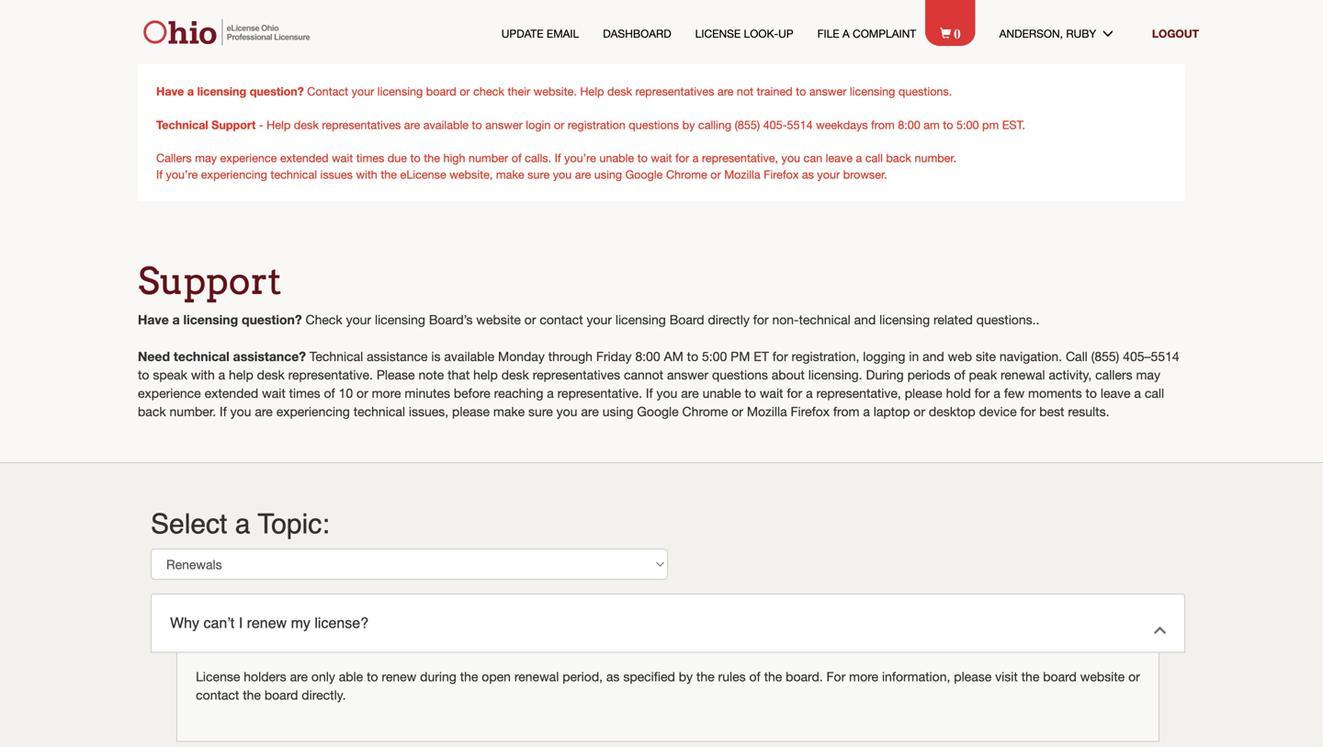 Task type: describe. For each thing, give the bounding box(es) containing it.
registration
[[568, 118, 626, 131]]

licensing.
[[809, 367, 863, 382]]

technical for support
[[156, 118, 208, 131]]

technical up the "speak"
[[174, 349, 230, 364]]

you down technical support - help desk representatives are available to answer login or registration questions by calling (855) 405-5514 weekdays from 8:00 am to 5:00 pm est.
[[553, 168, 572, 181]]

experiencing inside callers may experience extended wait times due to the high number of calls. if you're unable to wait for a representative, you can leave a call back number. if you're experiencing technical issues with the elicense website, make sure you are using google chrome or mozilla firefox as your browser.
[[201, 168, 267, 181]]

speak
[[153, 367, 188, 382]]

file a complaint link
[[818, 26, 917, 41]]

1 horizontal spatial representative.
[[558, 386, 643, 401]]

have a licensing question? contact your licensing board or check their website. help desk representatives are not trained to answer licensing questions.
[[156, 84, 953, 98]]

need technical assistance?
[[138, 349, 306, 364]]

results.
[[1069, 404, 1110, 419]]

dashboard
[[603, 27, 672, 40]]

1 help from the left
[[229, 367, 254, 382]]

technical assistance is available monday through friday 8:00 am to 5:00 pm et for registration, logging in and web site navigation. call (855) 405–5514 to speak with a help desk representative. please note that help desk representatives cannot answer questions about licensing. during periods of peak renewal activity, callers may experience extended wait times of 10 or more minutes before reaching a representative. if you are unable to wait for a representative, please hold for a few moments to leave a call back number. if you are experiencing technical issues, please make sure you are using google chrome or mozilla firefox from a laptop or desktop device for best results.
[[138, 349, 1180, 419]]

few
[[1005, 386, 1025, 401]]

help inside technical support - help desk representatives are available to answer login or registration questions by calling (855) 405-5514 weekdays from 8:00 am to 5:00 pm est.
[[267, 118, 291, 131]]

wait down technical support - help desk representatives are available to answer login or registration questions by calling (855) 405-5514 weekdays from 8:00 am to 5:00 pm est.
[[651, 151, 673, 165]]

are inside technical support - help desk representatives are available to answer login or registration questions by calling (855) 405-5514 weekdays from 8:00 am to 5:00 pm est.
[[404, 118, 420, 131]]

site
[[976, 349, 997, 364]]

or inside callers may experience extended wait times due to the high number of calls. if you're unable to wait for a representative, you can leave a call back number. if you're experiencing technical issues with the elicense website, make sure you are using google chrome or mozilla firefox as your browser.
[[711, 168, 721, 181]]

a right file
[[843, 27, 850, 40]]

a down 'calling' on the right of page
[[693, 151, 699, 165]]

405–5514
[[1124, 349, 1180, 364]]

if right calls. on the top left
[[555, 151, 561, 165]]

as inside callers may experience extended wait times due to the high number of calls. if you're unable to wait for a representative, you can leave a call back number. if you're experiencing technical issues with the elicense website, make sure you are using google chrome or mozilla firefox as your browser.
[[803, 168, 815, 181]]

wait down assistance?
[[262, 386, 286, 401]]

the left board.
[[765, 669, 783, 684]]

directly.
[[302, 688, 346, 703]]

file
[[818, 27, 840, 40]]

of left the 10
[[324, 386, 335, 401]]

times inside the technical assistance is available monday through friday 8:00 am to 5:00 pm et for registration, logging in and web site navigation. call (855) 405–5514 to speak with a help desk representative. please note that help desk representatives cannot answer questions about licensing. during periods of peak renewal activity, callers may experience extended wait times of 10 or more minutes before reaching a representative. if you are unable to wait for a representative, please hold for a few moments to leave a call back number. if you are experiencing technical issues, please make sure you are using google chrome or mozilla firefox from a laptop or desktop device for best results.
[[289, 386, 321, 401]]

0 vertical spatial you're
[[565, 151, 597, 165]]

questions.
[[899, 85, 953, 98]]

the left rules on the bottom right of the page
[[697, 669, 715, 684]]

licensing down elicense ohio professional licensure image
[[197, 84, 247, 98]]

callers may experience extended wait times due to the high number of calls. if you're unable to wait for a representative, you can leave a call back number. if you're experiencing technical issues with the elicense website, make sure you are using google chrome or mozilla firefox as your browser.
[[156, 151, 957, 181]]

check
[[474, 85, 505, 98]]

login
[[526, 118, 551, 131]]

answer inside technical support - help desk representatives are available to answer login or registration questions by calling (855) 405-5514 weekdays from 8:00 am to 5:00 pm est.
[[486, 118, 523, 131]]

if down cannot
[[646, 386, 653, 401]]

or inside have a licensing question? contact your licensing board or check their website. help desk representatives are not trained to answer licensing questions.
[[460, 85, 470, 98]]

answer inside the technical assistance is available monday through friday 8:00 am to 5:00 pm et for registration, logging in and web site navigation. call (855) 405–5514 to speak with a help desk representative. please note that help desk representatives cannot answer questions about licensing. during periods of peak renewal activity, callers may experience extended wait times of 10 or more minutes before reaching a representative. if you are unable to wait for a representative, please hold for a few moments to leave a call back number. if you are experiencing technical issues, please make sure you are using google chrome or mozilla firefox from a laptop or desktop device for best results.
[[667, 367, 709, 382]]

logout
[[1153, 27, 1200, 40]]

logging
[[864, 349, 906, 364]]

1 vertical spatial you're
[[166, 168, 198, 181]]

5514
[[788, 118, 813, 131]]

representatives inside the technical assistance is available monday through friday 8:00 am to 5:00 pm et for registration, logging in and web site navigation. call (855) 405–5514 to speak with a help desk representative. please note that help desk representatives cannot answer questions about licensing. during periods of peak renewal activity, callers may experience extended wait times of 10 or more minutes before reaching a representative. if you are unable to wait for a representative, please hold for a few moments to leave a call back number. if you are experiencing technical issues, please make sure you are using google chrome or mozilla firefox from a laptop or desktop device for best results.
[[533, 367, 621, 382]]

your inside have a licensing question? contact your licensing board or check their website. help desk representatives are not trained to answer licensing questions.
[[352, 85, 374, 98]]

extended inside the technical assistance is available monday through friday 8:00 am to 5:00 pm et for registration, logging in and web site navigation. call (855) 405–5514 to speak with a help desk representative. please note that help desk representatives cannot answer questions about licensing. during periods of peak renewal activity, callers may experience extended wait times of 10 or more minutes before reaching a representative. if you are unable to wait for a representative, please hold for a few moments to leave a call back number. if you are experiencing technical issues, please make sure you are using google chrome or mozilla firefox from a laptop or desktop device for best results.
[[205, 386, 259, 401]]

if down the 'need technical assistance?'
[[220, 404, 227, 419]]

0 vertical spatial contact
[[540, 312, 583, 327]]

back inside callers may experience extended wait times due to the high number of calls. if you're unable to wait for a representative, you can leave a call back number. if you're experiencing technical issues with the elicense website, make sure you are using google chrome or mozilla firefox as your browser.
[[887, 151, 912, 165]]

representatives inside technical support - help desk representatives are available to answer login or registration questions by calling (855) 405-5514 weekdays from 8:00 am to 5:00 pm est.
[[322, 118, 401, 131]]

that
[[448, 367, 470, 382]]

the right visit
[[1022, 669, 1040, 684]]

a up the "speak"
[[172, 312, 180, 327]]

0 link
[[941, 24, 976, 41]]

et
[[754, 349, 769, 364]]

you down through at the left top
[[557, 404, 578, 419]]

make inside the technical assistance is available monday through friday 8:00 am to 5:00 pm et for registration, logging in and web site navigation. call (855) 405–5514 to speak with a help desk representative. please note that help desk representatives cannot answer questions about licensing. during periods of peak renewal activity, callers may experience extended wait times of 10 or more minutes before reaching a representative. if you are unable to wait for a representative, please hold for a few moments to leave a call back number. if you are experiencing technical issues, please make sure you are using google chrome or mozilla firefox from a laptop or desktop device for best results.
[[494, 404, 525, 419]]

minutes
[[405, 386, 450, 401]]

google inside callers may experience extended wait times due to the high number of calls. if you're unable to wait for a representative, you can leave a call back number. if you're experiencing technical issues with the elicense website, make sure you are using google chrome or mozilla firefox as your browser.
[[626, 168, 663, 181]]

a right reaching
[[547, 386, 554, 401]]

update
[[502, 27, 544, 40]]

the left open
[[460, 669, 478, 684]]

0 horizontal spatial please
[[452, 404, 490, 419]]

leave inside callers may experience extended wait times due to the high number of calls. if you're unable to wait for a representative, you can leave a call back number. if you're experiencing technical issues with the elicense website, make sure you are using google chrome or mozilla firefox as your browser.
[[826, 151, 853, 165]]

technical support - help desk representatives are available to answer login or registration questions by calling (855) 405-5514 weekdays from 8:00 am to 5:00 pm est.
[[156, 118, 1026, 131]]

-
[[259, 118, 264, 131]]

high
[[444, 151, 466, 165]]

laptop
[[874, 404, 911, 419]]

logout link
[[1153, 27, 1200, 40]]

periods
[[908, 367, 951, 382]]

a left laptop
[[864, 404, 871, 419]]

holders
[[244, 669, 287, 684]]

browser.
[[844, 168, 888, 181]]

license for license look-up
[[696, 27, 741, 40]]

are down am
[[681, 386, 699, 401]]

by for questions
[[683, 118, 695, 131]]

callers
[[156, 151, 192, 165]]

open
[[482, 669, 511, 684]]

note
[[419, 367, 444, 382]]

licensing up the 'need technical assistance?'
[[183, 312, 238, 327]]

am
[[924, 118, 940, 131]]

experiencing inside the technical assistance is available monday through friday 8:00 am to 5:00 pm et for registration, logging in and web site navigation. call (855) 405–5514 to speak with a help desk representative. please note that help desk representatives cannot answer questions about licensing. during periods of peak renewal activity, callers may experience extended wait times of 10 or more minutes before reaching a representative. if you are unable to wait for a representative, please hold for a few moments to leave a call back number. if you are experiencing technical issues, please make sure you are using google chrome or mozilla firefox from a laptop or desktop device for best results.
[[276, 404, 350, 419]]

more inside the technical assistance is available monday through friday 8:00 am to 5:00 pm et for registration, logging in and web site navigation. call (855) 405–5514 to speak with a help desk representative. please note that help desk representatives cannot answer questions about licensing. during periods of peak renewal activity, callers may experience extended wait times of 10 or more minutes before reaching a representative. if you are unable to wait for a representative, please hold for a few moments to leave a call back number. if you are experiencing technical issues, please make sure you are using google chrome or mozilla firefox from a laptop or desktop device for best results.
[[372, 386, 401, 401]]

the down due
[[381, 168, 397, 181]]

the up elicense
[[424, 151, 440, 165]]

licensing up "weekdays"
[[850, 85, 896, 98]]

email
[[547, 27, 579, 40]]

number
[[469, 151, 509, 165]]

anderson, ruby
[[1000, 27, 1103, 40]]

licensing up due
[[378, 85, 423, 98]]

for inside callers may experience extended wait times due to the high number of calls. if you're unable to wait for a representative, you can leave a call back number. if you're experiencing technical issues with the elicense website, make sure you are using google chrome or mozilla firefox as your browser.
[[676, 151, 690, 165]]

a down licensing.
[[806, 386, 813, 401]]

calling
[[699, 118, 732, 131]]

have for have a licensing question? check your licensing board's website or contact your licensing board directly for non-technical and licensing related questions..
[[138, 312, 169, 327]]

desk inside technical support - help desk representatives are available to answer login or registration questions by calling (855) 405-5514 weekdays from 8:00 am to 5:00 pm est.
[[294, 118, 319, 131]]

directly
[[708, 312, 750, 327]]

call inside callers may experience extended wait times due to the high number of calls. if you're unable to wait for a representative, you can leave a call back number. if you're experiencing technical issues with the elicense website, make sure you are using google chrome or mozilla firefox as your browser.
[[866, 151, 883, 165]]

technical inside the technical assistance is available monday through friday 8:00 am to 5:00 pm et for registration, logging in and web site navigation. call (855) 405–5514 to speak with a help desk representative. please note that help desk representatives cannot answer questions about licensing. during periods of peak renewal activity, callers may experience extended wait times of 10 or more minutes before reaching a representative. if you are unable to wait for a representative, please hold for a few moments to leave a call back number. if you are experiencing technical issues, please make sure you are using google chrome or mozilla firefox from a laptop or desktop device for best results.
[[354, 404, 405, 419]]

a down the 'need technical assistance?'
[[218, 367, 225, 382]]

8:00 inside technical support - help desk representatives are available to answer login or registration questions by calling (855) 405-5514 weekdays from 8:00 am to 5:00 pm est.
[[898, 118, 921, 131]]

desk up reaching
[[502, 367, 529, 382]]

5:00 inside the technical assistance is available monday through friday 8:00 am to 5:00 pm et for registration, logging in and web site navigation. call (855) 405–5514 to speak with a help desk representative. please note that help desk representatives cannot answer questions about licensing. during periods of peak renewal activity, callers may experience extended wait times of 10 or more minutes before reaching a representative. if you are unable to wait for a representative, please hold for a few moments to leave a call back number. if you are experiencing technical issues, please make sure you are using google chrome or mozilla firefox from a laptop or desktop device for best results.
[[702, 349, 727, 364]]

more inside license holders are only able to renew during the open renewal period, as specified by the rules of the board. for more information, please visit the board website or contact the board directly.
[[850, 669, 879, 684]]

period,
[[563, 669, 603, 684]]

1 horizontal spatial please
[[905, 386, 943, 401]]

to inside license holders are only able to renew during the open renewal period, as specified by the rules of the board. for more information, please visit the board website or contact the board directly.
[[367, 669, 378, 684]]

friday
[[597, 349, 632, 364]]

navigation.
[[1000, 349, 1063, 364]]

mozilla inside the technical assistance is available monday through friday 8:00 am to 5:00 pm et for registration, logging in and web site navigation. call (855) 405–5514 to speak with a help desk representative. please note that help desk representatives cannot answer questions about licensing. during periods of peak renewal activity, callers may experience extended wait times of 10 or more minutes before reaching a representative. if you are unable to wait for a representative, please hold for a few moments to leave a call back number. if you are experiencing technical issues, please make sure you are using google chrome or mozilla firefox from a laptop or desktop device for best results.
[[747, 404, 788, 419]]

call
[[1066, 349, 1088, 364]]

0 vertical spatial website
[[477, 312, 521, 327]]

a up the browser.
[[856, 151, 863, 165]]

from inside technical support - help desk representatives are available to answer login or registration questions by calling (855) 405-5514 weekdays from 8:00 am to 5:00 pm est.
[[872, 118, 895, 131]]

of down "web"
[[955, 367, 966, 382]]

able
[[339, 669, 363, 684]]

update email link
[[502, 26, 579, 41]]

licensing up assistance
[[375, 312, 426, 327]]

rules
[[719, 669, 746, 684]]

why can't i renew my license?
[[170, 615, 369, 632]]

my
[[291, 615, 311, 632]]

est.
[[1003, 118, 1026, 131]]

questions inside the technical assistance is available monday through friday 8:00 am to 5:00 pm et for registration, logging in and web site navigation. call (855) 405–5514 to speak with a help desk representative. please note that help desk representatives cannot answer questions about licensing. during periods of peak renewal activity, callers may experience extended wait times of 10 or more minutes before reaching a representative. if you are unable to wait for a representative, please hold for a few moments to leave a call back number. if you are experiencing technical issues, please make sure you are using google chrome or mozilla firefox from a laptop or desktop device for best results.
[[712, 367, 769, 382]]

using inside the technical assistance is available monday through friday 8:00 am to 5:00 pm et for registration, logging in and web site navigation. call (855) 405–5514 to speak with a help desk representative. please note that help desk representatives cannot answer questions about licensing. during periods of peak renewal activity, callers may experience extended wait times of 10 or more minutes before reaching a representative. if you are unable to wait for a representative, please hold for a few moments to leave a call back number. if you are experiencing technical issues, please make sure you are using google chrome or mozilla firefox from a laptop or desktop device for best results.
[[603, 404, 634, 419]]

mozilla inside callers may experience extended wait times due to the high number of calls. if you're unable to wait for a representative, you can leave a call back number. if you're experiencing technical issues with the elicense website, make sure you are using google chrome or mozilla firefox as your browser.
[[725, 168, 761, 181]]

and inside the technical assistance is available monday through friday 8:00 am to 5:00 pm et for registration, logging in and web site navigation. call (855) 405–5514 to speak with a help desk representative. please note that help desk representatives cannot answer questions about licensing. during periods of peak renewal activity, callers may experience extended wait times of 10 or more minutes before reaching a representative. if you are unable to wait for a representative, please hold for a few moments to leave a call back number. if you are experiencing technical issues, please make sure you are using google chrome or mozilla firefox from a laptop or desktop device for best results.
[[923, 349, 945, 364]]

weekdays
[[816, 118, 868, 131]]

you down the 'need technical assistance?'
[[230, 404, 251, 419]]

(855) inside the technical assistance is available monday through friday 8:00 am to 5:00 pm et for registration, logging in and web site navigation. call (855) 405–5514 to speak with a help desk representative. please note that help desk representatives cannot answer questions about licensing. during periods of peak renewal activity, callers may experience extended wait times of 10 or more minutes before reaching a representative. if you are unable to wait for a representative, please hold for a few moments to leave a call back number. if you are experiencing technical issues, please make sure you are using google chrome or mozilla firefox from a laptop or desktop device for best results.
[[1092, 349, 1120, 364]]

are down through at the left top
[[581, 404, 599, 419]]

number. inside callers may experience extended wait times due to the high number of calls. if you're unable to wait for a representative, you can leave a call back number. if you're experiencing technical issues with the elicense website, make sure you are using google chrome or mozilla firefox as your browser.
[[915, 151, 957, 165]]

have for have a licensing question? contact your licensing board or check their website. help desk representatives are not trained to answer licensing questions.
[[156, 84, 184, 98]]

are down assistance?
[[255, 404, 273, 419]]

wait down about
[[760, 386, 784, 401]]

google inside the technical assistance is available monday through friday 8:00 am to 5:00 pm et for registration, logging in and web site navigation. call (855) 405–5514 to speak with a help desk representative. please note that help desk representatives cannot answer questions about licensing. during periods of peak renewal activity, callers may experience extended wait times of 10 or more minutes before reaching a representative. if you are unable to wait for a representative, please hold for a few moments to leave a call back number. if you are experiencing technical issues, please make sure you are using google chrome or mozilla firefox from a laptop or desktop device for best results.
[[637, 404, 679, 419]]

elicense
[[400, 168, 447, 181]]

license holders are only able to renew during the open renewal period, as specified by the rules of the board. for more information, please visit the board website or contact the board directly.
[[196, 669, 1141, 703]]

unable inside the technical assistance is available monday through friday 8:00 am to 5:00 pm et for registration, logging in and web site navigation. call (855) 405–5514 to speak with a help desk representative. please note that help desk representatives cannot answer questions about licensing. during periods of peak renewal activity, callers may experience extended wait times of 10 or more minutes before reaching a representative. if you are unable to wait for a representative, please hold for a few moments to leave a call back number. if you are experiencing technical issues, please make sure you are using google chrome or mozilla firefox from a laptop or desktop device for best results.
[[703, 386, 742, 401]]

1 vertical spatial support
[[138, 259, 282, 303]]

back inside the technical assistance is available monday through friday 8:00 am to 5:00 pm et for registration, logging in and web site navigation. call (855) 405–5514 to speak with a help desk representative. please note that help desk representatives cannot answer questions about licensing. during periods of peak renewal activity, callers may experience extended wait times of 10 or more minutes before reaching a representative. if you are unable to wait for a representative, please hold for a few moments to leave a call back number. if you are experiencing technical issues, please make sure you are using google chrome or mozilla firefox from a laptop or desktop device for best results.
[[138, 404, 166, 419]]

using inside callers may experience extended wait times due to the high number of calls. if you're unable to wait for a representative, you can leave a call back number. if you're experiencing technical issues with the elicense website, make sure you are using google chrome or mozilla firefox as your browser.
[[595, 168, 623, 181]]

only
[[312, 669, 335, 684]]

device
[[980, 404, 1017, 419]]

may inside the technical assistance is available monday through friday 8:00 am to 5:00 pm et for registration, logging in and web site navigation. call (855) 405–5514 to speak with a help desk representative. please note that help desk representatives cannot answer questions about licensing. during periods of peak renewal activity, callers may experience extended wait times of 10 or more minutes before reaching a representative. if you are unable to wait for a representative, please hold for a few moments to leave a call back number. if you are experiencing technical issues, please make sure you are using google chrome or mozilla firefox from a laptop or desktop device for best results.
[[1137, 367, 1161, 382]]

check
[[306, 312, 343, 327]]

from inside the technical assistance is available monday through friday 8:00 am to 5:00 pm et for registration, logging in and web site navigation. call (855) 405–5514 to speak with a help desk representative. please note that help desk representatives cannot answer questions about licensing. during periods of peak renewal activity, callers may experience extended wait times of 10 or more minutes before reaching a representative. if you are unable to wait for a representative, please hold for a few moments to leave a call back number. if you are experiencing technical issues, please make sure you are using google chrome or mozilla firefox from a laptop or desktop device for best results.
[[834, 404, 860, 419]]

a left topic:
[[235, 508, 250, 540]]

update email
[[502, 27, 579, 40]]

contact inside license holders are only able to renew during the open renewal period, as specified by the rules of the board. for more information, please visit the board website or contact the board directly.
[[196, 688, 239, 703]]

you left can
[[782, 151, 801, 165]]

sure inside callers may experience extended wait times due to the high number of calls. if you're unable to wait for a representative, you can leave a call back number. if you're experiencing technical issues with the elicense website, make sure you are using google chrome or mozilla firefox as your browser.
[[528, 168, 550, 181]]

activity,
[[1049, 367, 1093, 382]]

by for specified
[[679, 669, 693, 684]]

your up friday on the top left of the page
[[587, 312, 612, 327]]

questions..
[[977, 312, 1040, 327]]

through
[[549, 349, 593, 364]]

information,
[[883, 669, 951, 684]]

for
[[827, 669, 846, 684]]

a down 405–5514 at the top
[[1135, 386, 1142, 401]]

please inside license holders are only able to renew during the open renewal period, as specified by the rules of the board. for more information, please visit the board website or contact the board directly.
[[955, 669, 992, 684]]

why
[[170, 615, 200, 632]]

desktop
[[929, 404, 976, 419]]

i
[[239, 615, 243, 632]]

need
[[138, 349, 170, 364]]

menu down image
[[1103, 27, 1129, 38]]

8:00 inside the technical assistance is available monday through friday 8:00 am to 5:00 pm et for registration, logging in and web site navigation. call (855) 405–5514 to speak with a help desk representative. please note that help desk representatives cannot answer questions about licensing. during periods of peak renewal activity, callers may experience extended wait times of 10 or more minutes before reaching a representative. if you are unable to wait for a representative, please hold for a few moments to leave a call back number. if you are experiencing technical issues, please make sure you are using google chrome or mozilla firefox from a laptop or desktop device for best results.
[[636, 349, 661, 364]]

representative, inside callers may experience extended wait times due to the high number of calls. if you're unable to wait for a representative, you can leave a call back number. if you're experiencing technical issues with the elicense website, make sure you are using google chrome or mozilla firefox as your browser.
[[702, 151, 779, 165]]

complaint
[[853, 27, 917, 40]]

0 vertical spatial support
[[212, 118, 256, 131]]



Task type: locate. For each thing, give the bounding box(es) containing it.
elicense ohio professional licensure image
[[137, 18, 321, 46]]

representative.
[[288, 367, 373, 382], [558, 386, 643, 401]]

topic:
[[258, 508, 330, 540]]

0 vertical spatial help
[[580, 85, 604, 98]]

are inside callers may experience extended wait times due to the high number of calls. if you're unable to wait for a representative, you can leave a call back number. if you're experiencing technical issues with the elicense website, make sure you are using google chrome or mozilla firefox as your browser.
[[575, 168, 591, 181]]

0 horizontal spatial questions
[[629, 118, 680, 131]]

are down technical support - help desk representatives are available to answer login or registration questions by calling (855) 405-5514 weekdays from 8:00 am to 5:00 pm est.
[[575, 168, 591, 181]]

renewal inside the technical assistance is available monday through friday 8:00 am to 5:00 pm et for registration, logging in and web site navigation. call (855) 405–5514 to speak with a help desk representative. please note that help desk representatives cannot answer questions about licensing. during periods of peak renewal activity, callers may experience extended wait times of 10 or more minutes before reaching a representative. if you are unable to wait for a representative, please hold for a few moments to leave a call back number. if you are experiencing technical issues, please make sure you are using google chrome or mozilla firefox from a laptop or desktop device for best results.
[[1001, 367, 1046, 382]]

answer inside have a licensing question? contact your licensing board or check their website. help desk representatives are not trained to answer licensing questions.
[[810, 85, 847, 98]]

or inside technical support - help desk representatives are available to answer login or registration questions by calling (855) 405-5514 weekdays from 8:00 am to 5:00 pm est.
[[554, 118, 565, 131]]

0 horizontal spatial experience
[[138, 386, 201, 401]]

available inside technical support - help desk representatives are available to answer login or registration questions by calling (855) 405-5514 weekdays from 8:00 am to 5:00 pm est.
[[424, 118, 469, 131]]

0 vertical spatial answer
[[810, 85, 847, 98]]

trained
[[757, 85, 793, 98]]

representatives
[[636, 85, 715, 98], [322, 118, 401, 131], [533, 367, 621, 382]]

number. inside the technical assistance is available monday through friday 8:00 am to 5:00 pm et for registration, logging in and web site navigation. call (855) 405–5514 to speak with a help desk representative. please note that help desk representatives cannot answer questions about licensing. during periods of peak renewal activity, callers may experience extended wait times of 10 or more minutes before reaching a representative. if you are unable to wait for a representative, please hold for a few moments to leave a call back number. if you are experiencing technical issues, please make sure you are using google chrome or mozilla firefox from a laptop or desktop device for best results.
[[170, 404, 216, 419]]

license look-up link
[[696, 26, 794, 41]]

your inside callers may experience extended wait times due to the high number of calls. if you're unable to wait for a representative, you can leave a call back number. if you're experiencing technical issues with the elicense website, make sure you are using google chrome or mozilla firefox as your browser.
[[818, 168, 840, 181]]

if down callers
[[156, 168, 163, 181]]

unable down pm
[[703, 386, 742, 401]]

chrome
[[667, 168, 708, 181], [683, 404, 728, 419]]

1 horizontal spatial leave
[[1101, 386, 1131, 401]]

firefox down 405-
[[764, 168, 799, 181]]

renewal down the navigation.
[[1001, 367, 1046, 382]]

1 horizontal spatial experiencing
[[276, 404, 350, 419]]

licensing up in
[[880, 312, 931, 327]]

0 horizontal spatial representative.
[[288, 367, 373, 382]]

issues
[[320, 168, 353, 181]]

calls.
[[525, 151, 552, 165]]

board
[[426, 85, 457, 98], [1044, 669, 1077, 684], [265, 688, 298, 703]]

help up technical support - help desk representatives are available to answer login or registration questions by calling (855) 405-5514 weekdays from 8:00 am to 5:00 pm est.
[[580, 85, 604, 98]]

0
[[954, 24, 961, 40]]

experiencing down -
[[201, 168, 267, 181]]

1 vertical spatial 8:00
[[636, 349, 661, 364]]

0 horizontal spatial extended
[[205, 386, 259, 401]]

technical for assistance
[[310, 349, 363, 364]]

contact
[[307, 85, 349, 98]]

by left 'calling' on the right of page
[[683, 118, 695, 131]]

back down the "speak"
[[138, 404, 166, 419]]

pm
[[983, 118, 1000, 131]]

assistance
[[367, 349, 428, 364]]

1 vertical spatial make
[[494, 404, 525, 419]]

times left the 10
[[289, 386, 321, 401]]

1 horizontal spatial number.
[[915, 151, 957, 165]]

can't
[[204, 615, 235, 632]]

am
[[664, 349, 684, 364]]

or inside license holders are only able to renew during the open renewal period, as specified by the rules of the board. for more information, please visit the board website or contact the board directly.
[[1129, 669, 1141, 684]]

renewal right open
[[515, 669, 559, 684]]

your
[[352, 85, 374, 98], [818, 168, 840, 181], [346, 312, 372, 327], [587, 312, 612, 327]]

0 horizontal spatial representative,
[[702, 151, 779, 165]]

number. down the "speak"
[[170, 404, 216, 419]]

with inside callers may experience extended wait times due to the high number of calls. if you're unable to wait for a representative, you can leave a call back number. if you're experiencing technical issues with the elicense website, make sure you are using google chrome or mozilla firefox as your browser.
[[356, 168, 378, 181]]

board's
[[429, 312, 473, 327]]

to inside have a licensing question? contact your licensing board or check their website. help desk representatives are not trained to answer licensing questions.
[[796, 85, 807, 98]]

extended inside callers may experience extended wait times due to the high number of calls. if you're unable to wait for a representative, you can leave a call back number. if you're experiencing technical issues with the elicense website, make sure you are using google chrome or mozilla firefox as your browser.
[[280, 151, 329, 165]]

licensing
[[197, 84, 247, 98], [378, 85, 423, 98], [850, 85, 896, 98], [183, 312, 238, 327], [375, 312, 426, 327], [616, 312, 666, 327], [880, 312, 931, 327]]

representative. up the 10
[[288, 367, 373, 382]]

2 horizontal spatial please
[[955, 669, 992, 684]]

desk down assistance?
[[257, 367, 285, 382]]

google
[[626, 168, 663, 181], [637, 404, 679, 419]]

representatives down contact on the left top of the page
[[322, 118, 401, 131]]

renew right i
[[247, 615, 287, 632]]

question? up assistance?
[[242, 312, 302, 327]]

experiencing
[[201, 168, 267, 181], [276, 404, 350, 419]]

sure down calls. on the top left
[[528, 168, 550, 181]]

1 horizontal spatial times
[[356, 151, 385, 165]]

board down the holders on the left
[[265, 688, 298, 703]]

technical up registration,
[[799, 312, 851, 327]]

your down can
[[818, 168, 840, 181]]

license inside license holders are only able to renew during the open renewal period, as specified by the rules of the board. for more information, please visit the board website or contact the board directly.
[[196, 669, 240, 684]]

available
[[424, 118, 469, 131], [444, 349, 495, 364]]

website,
[[450, 168, 493, 181]]

0 vertical spatial available
[[424, 118, 469, 131]]

1 horizontal spatial renewal
[[1001, 367, 1046, 382]]

extended down the 'need technical assistance?'
[[205, 386, 259, 401]]

in
[[910, 349, 920, 364]]

are inside license holders are only able to renew during the open renewal period, as specified by the rules of the board. for more information, please visit the board website or contact the board directly.
[[290, 669, 308, 684]]

visit
[[996, 669, 1018, 684]]

license?
[[315, 615, 369, 632]]

board.
[[786, 669, 823, 684]]

technical up callers
[[156, 118, 208, 131]]

questions right registration
[[629, 118, 680, 131]]

chrome inside callers may experience extended wait times due to the high number of calls. if you're unable to wait for a representative, you can leave a call back number. if you're experiencing technical issues with the elicense website, make sure you are using google chrome or mozilla firefox as your browser.
[[667, 168, 708, 181]]

of left calls. on the top left
[[512, 151, 522, 165]]

technical inside the technical assistance is available monday through friday 8:00 am to 5:00 pm et for registration, logging in and web site navigation. call (855) 405–5514 to speak with a help desk representative. please note that help desk representatives cannot answer questions about licensing. during periods of peak renewal activity, callers may experience extended wait times of 10 or more minutes before reaching a representative. if you are unable to wait for a representative, please hold for a few moments to leave a call back number. if you are experiencing technical issues, please make sure you are using google chrome or mozilla firefox from a laptop or desktop device for best results.
[[310, 349, 363, 364]]

1 vertical spatial using
[[603, 404, 634, 419]]

0 horizontal spatial and
[[855, 312, 876, 327]]

moments
[[1029, 386, 1083, 401]]

technical up the 10
[[310, 349, 363, 364]]

with right issues
[[356, 168, 378, 181]]

using down registration
[[595, 168, 623, 181]]

1 horizontal spatial extended
[[280, 151, 329, 165]]

license look-up
[[696, 27, 794, 40]]

make down reaching
[[494, 404, 525, 419]]

1 vertical spatial contact
[[196, 688, 239, 703]]

1 vertical spatial help
[[267, 118, 291, 131]]

please left visit
[[955, 669, 992, 684]]

your right 'check'
[[346, 312, 372, 327]]

help inside have a licensing question? contact your licensing board or check their website. help desk representatives are not trained to answer licensing questions.
[[580, 85, 604, 98]]

experience inside callers may experience extended wait times due to the high number of calls. if you're unable to wait for a representative, you can leave a call back number. if you're experiencing technical issues with the elicense website, make sure you are using google chrome or mozilla firefox as your browser.
[[220, 151, 277, 165]]

board left check
[[426, 85, 457, 98]]

renew left during
[[382, 669, 417, 684]]

0 vertical spatial representative,
[[702, 151, 779, 165]]

contact up through at the left top
[[540, 312, 583, 327]]

firefox inside the technical assistance is available monday through friday 8:00 am to 5:00 pm et for registration, logging in and web site navigation. call (855) 405–5514 to speak with a help desk representative. please note that help desk representatives cannot answer questions about licensing. during periods of peak renewal activity, callers may experience extended wait times of 10 or more minutes before reaching a representative. if you are unable to wait for a representative, please hold for a few moments to leave a call back number. if you are experiencing technical issues, please make sure you are using google chrome or mozilla firefox from a laptop or desktop device for best results.
[[791, 404, 830, 419]]

technical inside callers may experience extended wait times due to the high number of calls. if you're unable to wait for a representative, you can leave a call back number. if you're experiencing technical issues with the elicense website, make sure you are using google chrome or mozilla firefox as your browser.
[[271, 168, 317, 181]]

more
[[372, 386, 401, 401], [850, 669, 879, 684]]

are left only
[[290, 669, 308, 684]]

question? for contact
[[250, 84, 304, 98]]

wait
[[332, 151, 353, 165], [651, 151, 673, 165], [262, 386, 286, 401], [760, 386, 784, 401]]

0 horizontal spatial representatives
[[322, 118, 401, 131]]

1 vertical spatial more
[[850, 669, 879, 684]]

you down cannot
[[657, 386, 678, 401]]

times inside callers may experience extended wait times due to the high number of calls. if you're unable to wait for a representative, you can leave a call back number. if you're experiencing technical issues with the elicense website, make sure you are using google chrome or mozilla firefox as your browser.
[[356, 151, 385, 165]]

board right visit
[[1044, 669, 1077, 684]]

1 horizontal spatial technical
[[310, 349, 363, 364]]

1 horizontal spatial help
[[474, 367, 498, 382]]

call
[[866, 151, 883, 165], [1145, 386, 1165, 401]]

wait up issues
[[332, 151, 353, 165]]

2 vertical spatial representatives
[[533, 367, 621, 382]]

desk down contact on the left top of the page
[[294, 118, 319, 131]]

licensing up friday on the top left of the page
[[616, 312, 666, 327]]

as right period,
[[607, 669, 620, 684]]

0 horizontal spatial leave
[[826, 151, 853, 165]]

extended up issues
[[280, 151, 329, 165]]

make inside callers may experience extended wait times due to the high number of calls. if you're unable to wait for a representative, you can leave a call back number. if you're experiencing technical issues with the elicense website, make sure you are using google chrome or mozilla firefox as your browser.
[[496, 168, 525, 181]]

0 vertical spatial as
[[803, 168, 815, 181]]

2 help from the left
[[474, 367, 498, 382]]

0 horizontal spatial with
[[191, 367, 215, 382]]

with down the 'need technical assistance?'
[[191, 367, 215, 382]]

web
[[948, 349, 973, 364]]

may inside callers may experience extended wait times due to the high number of calls. if you're unable to wait for a representative, you can leave a call back number. if you're experiencing technical issues with the elicense website, make sure you are using google chrome or mozilla firefox as your browser.
[[195, 151, 217, 165]]

a up callers
[[187, 84, 194, 98]]

using
[[595, 168, 623, 181], [603, 404, 634, 419]]

1 horizontal spatial license
[[696, 27, 741, 40]]

leave down the callers
[[1101, 386, 1131, 401]]

assistance?
[[233, 349, 306, 364]]

5:00 inside technical support - help desk representatives are available to answer login or registration questions by calling (855) 405-5514 weekdays from 8:00 am to 5:00 pm est.
[[957, 118, 980, 131]]

representative, inside the technical assistance is available monday through friday 8:00 am to 5:00 pm et for registration, logging in and web site navigation. call (855) 405–5514 to speak with a help desk representative. please note that help desk representatives cannot answer questions about licensing. during periods of peak renewal activity, callers may experience extended wait times of 10 or more minutes before reaching a representative. if you are unable to wait for a representative, please hold for a few moments to leave a call back number. if you are experiencing technical issues, please make sure you are using google chrome or mozilla firefox from a laptop or desktop device for best results.
[[817, 386, 902, 401]]

0 vertical spatial google
[[626, 168, 663, 181]]

experience inside the technical assistance is available monday through friday 8:00 am to 5:00 pm et for registration, logging in and web site navigation. call (855) 405–5514 to speak with a help desk representative. please note that help desk representatives cannot answer questions about licensing. during periods of peak renewal activity, callers may experience extended wait times of 10 or more minutes before reaching a representative. if you are unable to wait for a representative, please hold for a few moments to leave a call back number. if you are experiencing technical issues, please make sure you are using google chrome or mozilla firefox from a laptop or desktop device for best results.
[[138, 386, 201, 401]]

0 vertical spatial renew
[[247, 615, 287, 632]]

look-
[[744, 27, 779, 40]]

8:00
[[898, 118, 921, 131], [636, 349, 661, 364]]

anderson, ruby link
[[1000, 26, 1129, 41]]

may down 405–5514 at the top
[[1137, 367, 1161, 382]]

unable inside callers may experience extended wait times due to the high number of calls. if you're unable to wait for a representative, you can leave a call back number. if you're experiencing technical issues with the elicense website, make sure you are using google chrome or mozilla firefox as your browser.
[[600, 151, 635, 165]]

sure down reaching
[[529, 404, 553, 419]]

1 vertical spatial chrome
[[683, 404, 728, 419]]

1 vertical spatial have
[[138, 312, 169, 327]]

to
[[796, 85, 807, 98], [472, 118, 482, 131], [944, 118, 954, 131], [411, 151, 421, 165], [638, 151, 648, 165], [687, 349, 699, 364], [138, 367, 149, 382], [745, 386, 757, 401], [1086, 386, 1098, 401], [367, 669, 378, 684]]

as down can
[[803, 168, 815, 181]]

0 horizontal spatial help
[[229, 367, 254, 382]]

is
[[432, 349, 441, 364]]

by inside license holders are only able to renew during the open renewal period, as specified by the rules of the board. for more information, please visit the board website or contact the board directly.
[[679, 669, 693, 684]]

firefox inside callers may experience extended wait times due to the high number of calls. if you're unable to wait for a representative, you can leave a call back number. if you're experiencing technical issues with the elicense website, make sure you are using google chrome or mozilla firefox as your browser.
[[764, 168, 799, 181]]

help
[[229, 367, 254, 382], [474, 367, 498, 382]]

2 horizontal spatial representatives
[[636, 85, 715, 98]]

back
[[887, 151, 912, 165], [138, 404, 166, 419]]

1 vertical spatial question?
[[242, 312, 302, 327]]

are inside have a licensing question? contact your licensing board or check their website. help desk representatives are not trained to answer licensing questions.
[[718, 85, 734, 98]]

during
[[420, 669, 457, 684]]

1 vertical spatial unable
[[703, 386, 742, 401]]

1 horizontal spatial answer
[[667, 367, 709, 382]]

1 horizontal spatial unable
[[703, 386, 742, 401]]

0 vertical spatial leave
[[826, 151, 853, 165]]

0 horizontal spatial experiencing
[[201, 168, 267, 181]]

1 vertical spatial board
[[1044, 669, 1077, 684]]

1 horizontal spatial questions
[[712, 367, 769, 382]]

you
[[782, 151, 801, 165], [553, 168, 572, 181], [657, 386, 678, 401], [230, 404, 251, 419], [557, 404, 578, 419]]

unable
[[600, 151, 635, 165], [703, 386, 742, 401]]

question? up -
[[250, 84, 304, 98]]

8:00 left am
[[898, 118, 921, 131]]

1 horizontal spatial 8:00
[[898, 118, 921, 131]]

the down the holders on the left
[[243, 688, 261, 703]]

0 vertical spatial make
[[496, 168, 525, 181]]

1 vertical spatial questions
[[712, 367, 769, 382]]

0 horizontal spatial renew
[[247, 615, 287, 632]]

0 vertical spatial more
[[372, 386, 401, 401]]

call inside the technical assistance is available monday through friday 8:00 am to 5:00 pm et for registration, logging in and web site navigation. call (855) 405–5514 to speak with a help desk representative. please note that help desk representatives cannot answer questions about licensing. during periods of peak renewal activity, callers may experience extended wait times of 10 or more minutes before reaching a representative. if you are unable to wait for a representative, please hold for a few moments to leave a call back number. if you are experiencing technical issues, please make sure you are using google chrome or mozilla firefox from a laptop or desktop device for best results.
[[1145, 386, 1165, 401]]

technical down please
[[354, 404, 405, 419]]

experience
[[220, 151, 277, 165], [138, 386, 201, 401]]

dashboard link
[[603, 26, 672, 41]]

best
[[1040, 404, 1065, 419]]

available up that
[[444, 349, 495, 364]]

available inside the technical assistance is available monday through friday 8:00 am to 5:00 pm et for registration, logging in and web site navigation. call (855) 405–5514 to speak with a help desk representative. please note that help desk representatives cannot answer questions about licensing. during periods of peak renewal activity, callers may experience extended wait times of 10 or more minutes before reaching a representative. if you are unable to wait for a representative, please hold for a few moments to leave a call back number. if you are experiencing technical issues, please make sure you are using google chrome or mozilla firefox from a laptop or desktop device for best results.
[[444, 349, 495, 364]]

as
[[803, 168, 815, 181], [607, 669, 620, 684]]

with
[[356, 168, 378, 181], [191, 367, 215, 382]]

make down number
[[496, 168, 525, 181]]

please
[[905, 386, 943, 401], [452, 404, 490, 419], [955, 669, 992, 684]]

1 horizontal spatial help
[[580, 85, 604, 98]]

times left due
[[356, 151, 385, 165]]

for
[[676, 151, 690, 165], [754, 312, 769, 327], [773, 349, 789, 364], [787, 386, 803, 401], [975, 386, 991, 401], [1021, 404, 1036, 419]]

please
[[377, 367, 415, 382]]

back up the browser.
[[887, 151, 912, 165]]

firefox down about
[[791, 404, 830, 419]]

0 vertical spatial representative.
[[288, 367, 373, 382]]

by right the specified
[[679, 669, 693, 684]]

of inside callers may experience extended wait times due to the high number of calls. if you're unable to wait for a representative, you can leave a call back number. if you're experiencing technical issues with the elicense website, make sure you are using google chrome or mozilla firefox as your browser.
[[512, 151, 522, 165]]

0 horizontal spatial as
[[607, 669, 620, 684]]

2 horizontal spatial board
[[1044, 669, 1077, 684]]

a left few
[[994, 386, 1001, 401]]

0 vertical spatial question?
[[250, 84, 304, 98]]

can
[[804, 151, 823, 165]]

their
[[508, 85, 531, 98]]

hold
[[947, 386, 972, 401]]

2 vertical spatial please
[[955, 669, 992, 684]]

website.
[[534, 85, 577, 98]]

2 vertical spatial board
[[265, 688, 298, 703]]

technical left issues
[[271, 168, 317, 181]]

contact down the can't
[[196, 688, 239, 703]]

of inside license holders are only able to renew during the open renewal period, as specified by the rules of the board. for more information, please visit the board website or contact the board directly.
[[750, 669, 761, 684]]

1 horizontal spatial back
[[887, 151, 912, 165]]

answer down am
[[667, 367, 709, 382]]

license left look-
[[696, 27, 741, 40]]

question?
[[250, 84, 304, 98], [242, 312, 302, 327]]

0 horizontal spatial contact
[[196, 688, 239, 703]]

website inside license holders are only able to renew during the open renewal period, as specified by the rules of the board. for more information, please visit the board website or contact the board directly.
[[1081, 669, 1126, 684]]

0 horizontal spatial more
[[372, 386, 401, 401]]

with inside the technical assistance is available monday through friday 8:00 am to 5:00 pm et for registration, logging in and web site navigation. call (855) 405–5514 to speak with a help desk representative. please note that help desk representatives cannot answer questions about licensing. during periods of peak renewal activity, callers may experience extended wait times of 10 or more minutes before reaching a representative. if you are unable to wait for a representative, please hold for a few moments to leave a call back number. if you are experiencing technical issues, please make sure you are using google chrome or mozilla firefox from a laptop or desktop device for best results.
[[191, 367, 215, 382]]

1 vertical spatial representative,
[[817, 386, 902, 401]]

1 horizontal spatial representative,
[[817, 386, 902, 401]]

have a licensing question? check your licensing board's website or contact your licensing board directly for non-technical and licensing related questions..
[[138, 312, 1040, 327]]

technical
[[271, 168, 317, 181], [799, 312, 851, 327], [174, 349, 230, 364], [354, 404, 405, 419]]

0 vertical spatial renewal
[[1001, 367, 1046, 382]]

renewal
[[1001, 367, 1046, 382], [515, 669, 559, 684]]

1 vertical spatial times
[[289, 386, 321, 401]]

1 vertical spatial renewal
[[515, 669, 559, 684]]

experience down the "speak"
[[138, 386, 201, 401]]

desk inside have a licensing question? contact your licensing board or check their website. help desk representatives are not trained to answer licensing questions.
[[608, 85, 633, 98]]

specified
[[624, 669, 676, 684]]

up
[[779, 27, 794, 40]]

monday
[[498, 349, 545, 364]]

chrome down 'calling' on the right of page
[[667, 168, 708, 181]]

support up the 'need technical assistance?'
[[138, 259, 282, 303]]

have up need
[[138, 312, 169, 327]]

by inside technical support - help desk representatives are available to answer login or registration questions by calling (855) 405-5514 weekdays from 8:00 am to 5:00 pm est.
[[683, 118, 695, 131]]

board
[[670, 312, 705, 327]]

1 vertical spatial available
[[444, 349, 495, 364]]

0 vertical spatial 5:00
[[957, 118, 980, 131]]

cannot
[[624, 367, 664, 382]]

0 horizontal spatial technical
[[156, 118, 208, 131]]

the
[[424, 151, 440, 165], [381, 168, 397, 181], [460, 669, 478, 684], [697, 669, 715, 684], [765, 669, 783, 684], [1022, 669, 1040, 684], [243, 688, 261, 703]]

as inside license holders are only able to renew during the open renewal period, as specified by the rules of the board. for more information, please visit the board website or contact the board directly.
[[607, 669, 620, 684]]

1 vertical spatial google
[[637, 404, 679, 419]]

1 vertical spatial by
[[679, 669, 693, 684]]

mozilla down 'calling' on the right of page
[[725, 168, 761, 181]]

you're down technical support - help desk representatives are available to answer login or registration questions by calling (855) 405-5514 weekdays from 8:00 am to 5:00 pm est.
[[565, 151, 597, 165]]

before
[[454, 386, 491, 401]]

support
[[212, 118, 256, 131], [138, 259, 282, 303]]

question? for check
[[242, 312, 302, 327]]

1 horizontal spatial and
[[923, 349, 945, 364]]

0 vertical spatial with
[[356, 168, 378, 181]]

0 vertical spatial sure
[[528, 168, 550, 181]]

0 vertical spatial number.
[[915, 151, 957, 165]]

answer left the login
[[486, 118, 523, 131]]

1 vertical spatial call
[[1145, 386, 1165, 401]]

or
[[460, 85, 470, 98], [554, 118, 565, 131], [711, 168, 721, 181], [525, 312, 536, 327], [357, 386, 368, 401], [732, 404, 744, 419], [914, 404, 926, 419], [1129, 669, 1141, 684]]

number. down am
[[915, 151, 957, 165]]

1 vertical spatial may
[[1137, 367, 1161, 382]]

0 vertical spatial by
[[683, 118, 695, 131]]

0 horizontal spatial 8:00
[[636, 349, 661, 364]]

related
[[934, 312, 973, 327]]

0 vertical spatial chrome
[[667, 168, 708, 181]]

1 vertical spatial website
[[1081, 669, 1126, 684]]

renewal inside license holders are only able to renew during the open renewal period, as specified by the rules of the board. for more information, please visit the board website or contact the board directly.
[[515, 669, 559, 684]]

1 vertical spatial back
[[138, 404, 166, 419]]

sure inside the technical assistance is available monday through friday 8:00 am to 5:00 pm et for registration, logging in and web site navigation. call (855) 405–5514 to speak with a help desk representative. please note that help desk representatives cannot answer questions about licensing. during periods of peak renewal activity, callers may experience extended wait times of 10 or more minutes before reaching a representative. if you are unable to wait for a representative, please hold for a few moments to leave a call back number. if you are experiencing technical issues, please make sure you are using google chrome or mozilla firefox from a laptop or desktop device for best results.
[[529, 404, 553, 419]]

1 vertical spatial answer
[[486, 118, 523, 131]]

leave right can
[[826, 151, 853, 165]]

ruby
[[1067, 27, 1097, 40]]

questions down pm
[[712, 367, 769, 382]]

chrome inside the technical assistance is available monday through friday 8:00 am to 5:00 pm et for registration, logging in and web site navigation. call (855) 405–5514 to speak with a help desk representative. please note that help desk representatives cannot answer questions about licensing. during periods of peak renewal activity, callers may experience extended wait times of 10 or more minutes before reaching a representative. if you are unable to wait for a representative, please hold for a few moments to leave a call back number. if you are experiencing technical issues, please make sure you are using google chrome or mozilla firefox from a laptop or desktop device for best results.
[[683, 404, 728, 419]]

file a complaint
[[818, 27, 917, 40]]

0 horizontal spatial website
[[477, 312, 521, 327]]

0 horizontal spatial times
[[289, 386, 321, 401]]

pm
[[731, 349, 751, 364]]

select
[[151, 508, 227, 540]]

1 vertical spatial renew
[[382, 669, 417, 684]]

(855) left 405-
[[735, 118, 760, 131]]

license left the holders on the left
[[196, 669, 240, 684]]

1 horizontal spatial website
[[1081, 669, 1126, 684]]

1 horizontal spatial contact
[[540, 312, 583, 327]]

1 vertical spatial from
[[834, 404, 860, 419]]

1 horizontal spatial may
[[1137, 367, 1161, 382]]

1 vertical spatial (855)
[[1092, 349, 1120, 364]]

(855) inside technical support - help desk representatives are available to answer login or registration questions by calling (855) 405-5514 weekdays from 8:00 am to 5:00 pm est.
[[735, 118, 760, 131]]

0 horizontal spatial board
[[265, 688, 298, 703]]

google down registration
[[626, 168, 663, 181]]

about
[[772, 367, 805, 382]]

contact
[[540, 312, 583, 327], [196, 688, 239, 703]]

questions inside technical support - help desk representatives are available to answer login or registration questions by calling (855) 405-5514 weekdays from 8:00 am to 5:00 pm est.
[[629, 118, 680, 131]]

0 horizontal spatial unable
[[600, 151, 635, 165]]

0 horizontal spatial from
[[834, 404, 860, 419]]

0 vertical spatial from
[[872, 118, 895, 131]]

representatives up 'calling' on the right of page
[[636, 85, 715, 98]]

1 vertical spatial representative.
[[558, 386, 643, 401]]

0 vertical spatial 8:00
[[898, 118, 921, 131]]

board inside have a licensing question? contact your licensing board or check their website. help desk representatives are not trained to answer licensing questions.
[[426, 85, 457, 98]]

license for license holders are only able to renew during the open renewal period, as specified by the rules of the board. for more information, please visit the board website or contact the board directly.
[[196, 669, 240, 684]]

0 vertical spatial and
[[855, 312, 876, 327]]

sure
[[528, 168, 550, 181], [529, 404, 553, 419]]

leave inside the technical assistance is available monday through friday 8:00 am to 5:00 pm et for registration, logging in and web site navigation. call (855) 405–5514 to speak with a help desk representative. please note that help desk representatives cannot answer questions about licensing. during periods of peak renewal activity, callers may experience extended wait times of 10 or more minutes before reaching a representative. if you are unable to wait for a representative, please hold for a few moments to leave a call back number. if you are experiencing technical issues, please make sure you are using google chrome or mozilla firefox from a laptop or desktop device for best results.
[[1101, 386, 1131, 401]]

call up the browser.
[[866, 151, 883, 165]]

representatives inside have a licensing question? contact your licensing board or check their website. help desk representatives are not trained to answer licensing questions.
[[636, 85, 715, 98]]

renew inside license holders are only able to renew during the open renewal period, as specified by the rules of the board. for more information, please visit the board website or contact the board directly.
[[382, 669, 417, 684]]

1 horizontal spatial you're
[[565, 151, 597, 165]]



Task type: vqa. For each thing, say whether or not it's contained in the screenshot.
the rightmost call
yes



